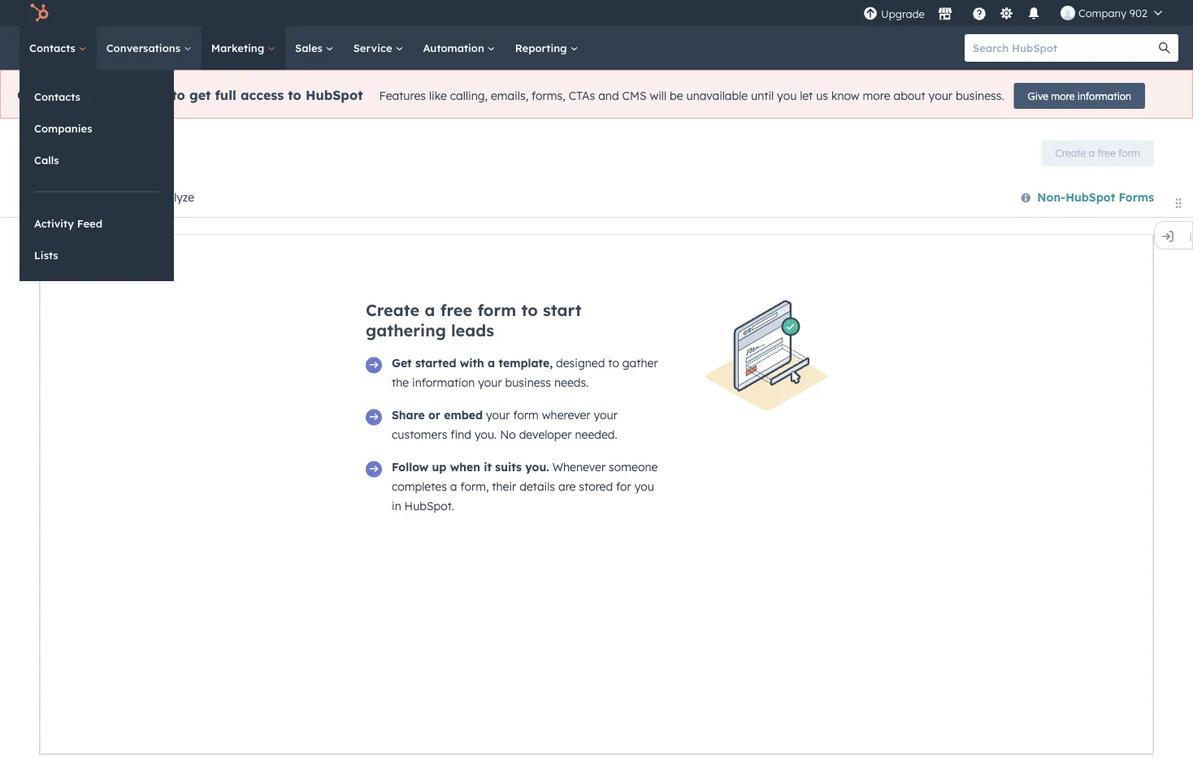 Task type: locate. For each thing, give the bounding box(es) containing it.
completes
[[392, 480, 447, 494]]

contacts link
[[20, 26, 97, 70], [20, 81, 174, 112]]

more for give more information
[[1052, 90, 1076, 102]]

give more information
[[1029, 90, 1132, 102]]

form up non‑hubspot forms on the right of page
[[1119, 147, 1141, 159]]

search button
[[1152, 34, 1179, 62]]

help image
[[973, 7, 987, 22]]

form up get started with a template,
[[478, 300, 517, 320]]

service
[[354, 41, 396, 54]]

in
[[392, 499, 402, 514]]

create inside 'create a free form to start gathering leads'
[[366, 300, 420, 320]]

navigation
[[39, 178, 217, 218]]

create for create a free form
[[1056, 147, 1087, 159]]

your
[[929, 89, 953, 103], [478, 376, 502, 390], [486, 408, 510, 423], [594, 408, 618, 423]]

1 vertical spatial you
[[635, 480, 655, 494]]

you left let
[[778, 89, 797, 103]]

give down search hubspot search field
[[1029, 90, 1049, 102]]

information down started at the left
[[412, 376, 475, 390]]

more down search hubspot search field
[[1052, 90, 1076, 102]]

1 contacts link from the top
[[20, 26, 97, 70]]

upgrade image
[[864, 7, 878, 22]]

started
[[416, 356, 457, 370]]

0 vertical spatial create
[[1056, 147, 1087, 159]]

create up get
[[366, 300, 420, 320]]

free inside create a free form button
[[1098, 147, 1116, 159]]

902
[[1130, 6, 1148, 20]]

give up companies
[[17, 87, 47, 103]]

non‑hubspot forms button
[[1021, 187, 1155, 208]]

your up no at left bottom
[[486, 408, 510, 423]]

marketing
[[211, 41, 268, 54]]

cms
[[623, 89, 647, 103]]

whenever someone completes a form, their details are stored for you in hubspot.
[[392, 460, 658, 514]]

automation
[[423, 41, 488, 54]]

be
[[670, 89, 684, 103]]

0 vertical spatial you.
[[475, 428, 497, 442]]

0 vertical spatial forms
[[39, 135, 90, 155]]

information inside designed to gather the information your business needs.
[[412, 376, 475, 390]]

you. up details
[[526, 460, 550, 475]]

information
[[89, 87, 168, 103], [1078, 90, 1132, 102], [412, 376, 475, 390]]

automation link
[[414, 26, 506, 70]]

0 horizontal spatial forms
[[39, 135, 90, 155]]

form inside 'create a free form to start gathering leads'
[[478, 300, 517, 320]]

companies link
[[20, 113, 174, 144]]

contacts up companies
[[34, 90, 80, 103]]

menu
[[862, 0, 1174, 26]]

wherever
[[542, 408, 591, 423]]

0 horizontal spatial more
[[51, 87, 85, 103]]

0
[[39, 157, 45, 169]]

let
[[801, 89, 814, 103]]

contacts down hubspot link
[[29, 41, 79, 54]]

information up create a free form button
[[1078, 90, 1132, 102]]

1 horizontal spatial you
[[778, 89, 797, 103]]

forms down "create a free form"
[[1120, 190, 1155, 204]]

start
[[543, 300, 582, 320]]

1 horizontal spatial forms
[[1120, 190, 1155, 204]]

forms,
[[532, 89, 566, 103]]

0 vertical spatial you
[[778, 89, 797, 103]]

search image
[[1160, 42, 1171, 54]]

0 horizontal spatial you
[[635, 480, 655, 494]]

0 horizontal spatial information
[[89, 87, 168, 103]]

free
[[1098, 147, 1116, 159], [441, 300, 473, 320]]

0 horizontal spatial you.
[[475, 428, 497, 442]]

a left leads
[[425, 300, 436, 320]]

non‑hubspot
[[1038, 190, 1116, 204]]

forms 0 forms
[[39, 135, 90, 169]]

1 horizontal spatial give
[[1029, 90, 1049, 102]]

0 horizontal spatial create
[[366, 300, 420, 320]]

it
[[484, 460, 492, 475]]

template,
[[499, 356, 553, 370]]

someone
[[609, 460, 658, 475]]

1 vertical spatial form
[[478, 300, 517, 320]]

more up companies
[[51, 87, 85, 103]]

0 vertical spatial form
[[1119, 147, 1141, 159]]

details
[[520, 480, 556, 494]]

free inside 'create a free form to start gathering leads'
[[441, 300, 473, 320]]

manage
[[62, 190, 107, 205]]

you right for
[[635, 480, 655, 494]]

1 vertical spatial contacts link
[[20, 81, 174, 112]]

calls
[[34, 153, 59, 167]]

give more information to get full access to hubspot
[[17, 87, 363, 103]]

information up the 'companies' link
[[89, 87, 168, 103]]

you
[[778, 89, 797, 103], [635, 480, 655, 494]]

1 vertical spatial free
[[441, 300, 473, 320]]

business
[[506, 376, 551, 390]]

sales link
[[286, 26, 344, 70]]

access
[[241, 87, 284, 103]]

free up non‑hubspot forms on the right of page
[[1098, 147, 1116, 159]]

are
[[559, 480, 576, 494]]

your right about
[[929, 89, 953, 103]]

2 vertical spatial form
[[514, 408, 539, 423]]

create up the non‑hubspot
[[1056, 147, 1087, 159]]

0 horizontal spatial give
[[17, 87, 47, 103]]

give
[[17, 87, 47, 103], [1029, 90, 1049, 102]]

non‑hubspot forms
[[1038, 190, 1155, 204]]

contacts link down hubspot link
[[20, 26, 97, 70]]

find
[[451, 428, 472, 442]]

hubspot image
[[29, 3, 49, 23]]

form
[[1119, 147, 1141, 159], [478, 300, 517, 320], [514, 408, 539, 423]]

form inside button
[[1119, 147, 1141, 159]]

you. left no at left bottom
[[475, 428, 497, 442]]

0 horizontal spatial free
[[441, 300, 473, 320]]

more
[[51, 87, 85, 103], [863, 89, 891, 103], [1052, 90, 1076, 102]]

create inside button
[[1056, 147, 1087, 159]]

to left start
[[522, 300, 538, 320]]

more for give more information to get full access to hubspot
[[51, 87, 85, 103]]

forms up forms
[[39, 135, 90, 155]]

to left get
[[172, 87, 185, 103]]

1 horizontal spatial you.
[[526, 460, 550, 475]]

2 horizontal spatial more
[[1052, 90, 1076, 102]]

1 horizontal spatial create
[[1056, 147, 1087, 159]]

0 vertical spatial contacts
[[29, 41, 79, 54]]

2 horizontal spatial information
[[1078, 90, 1132, 102]]

contacts link up the 'companies' link
[[20, 81, 174, 112]]

contacts
[[29, 41, 79, 54], [34, 90, 80, 103]]

give for give more information
[[1029, 90, 1049, 102]]

calling,
[[450, 89, 488, 103]]

form up no at left bottom
[[514, 408, 539, 423]]

give inside give more information link
[[1029, 90, 1049, 102]]

1 horizontal spatial information
[[412, 376, 475, 390]]

about
[[894, 89, 926, 103]]

conversations link
[[97, 26, 202, 70]]

full
[[215, 87, 237, 103]]

0 vertical spatial free
[[1098, 147, 1116, 159]]

and
[[599, 89, 619, 103]]

free up with
[[441, 300, 473, 320]]

a left form,
[[450, 480, 457, 494]]

to left gather
[[609, 356, 620, 370]]

more right the know
[[863, 89, 891, 103]]

free for create a free form to start gathering leads
[[441, 300, 473, 320]]

your down get started with a template,
[[478, 376, 502, 390]]

or
[[429, 408, 441, 423]]

a up non‑hubspot forms on the right of page
[[1090, 147, 1096, 159]]

1 vertical spatial create
[[366, 300, 420, 320]]

will
[[650, 89, 667, 103]]

free for create a free form
[[1098, 147, 1116, 159]]

follow
[[392, 460, 429, 475]]

1 vertical spatial contacts
[[34, 90, 80, 103]]

like
[[429, 89, 447, 103]]

a inside 'create a free form to start gathering leads'
[[425, 300, 436, 320]]

leads
[[451, 320, 495, 341]]

forms
[[39, 135, 90, 155], [1120, 190, 1155, 204]]

0 vertical spatial contacts link
[[20, 26, 97, 70]]

for
[[617, 480, 632, 494]]

to right access
[[288, 87, 302, 103]]

1 vertical spatial forms
[[1120, 190, 1155, 204]]

know
[[832, 89, 860, 103]]

conversations
[[106, 41, 184, 54]]

1 horizontal spatial free
[[1098, 147, 1116, 159]]

2 contacts link from the top
[[20, 81, 174, 112]]



Task type: describe. For each thing, give the bounding box(es) containing it.
form for create a free form
[[1119, 147, 1141, 159]]

activity feed link
[[20, 208, 174, 239]]

with
[[460, 356, 485, 370]]

lists
[[34, 248, 58, 262]]

analyze button
[[130, 178, 217, 217]]

your up needed. at the bottom
[[594, 408, 618, 423]]

company 902
[[1079, 6, 1148, 20]]

share or embed
[[392, 408, 483, 423]]

upgrade
[[882, 7, 925, 21]]

notifications image
[[1027, 7, 1042, 22]]

until
[[752, 89, 774, 103]]

developer
[[519, 428, 572, 442]]

you inside whenever someone completes a form, their details are stored for you in hubspot.
[[635, 480, 655, 494]]

customers
[[392, 428, 448, 442]]

stored
[[579, 480, 613, 494]]

features
[[379, 89, 426, 103]]

you. inside your form wherever your customers find you. no developer needed.
[[475, 428, 497, 442]]

navigation containing manage
[[39, 178, 217, 218]]

form,
[[461, 480, 489, 494]]

get started with a template,
[[392, 356, 553, 370]]

mateo roberts image
[[1061, 6, 1076, 20]]

1 vertical spatial you.
[[526, 460, 550, 475]]

get
[[189, 87, 211, 103]]

designed
[[556, 356, 605, 370]]

service link
[[344, 26, 414, 70]]

create for create a free form to start gathering leads
[[366, 300, 420, 320]]

follow up when it suits you.
[[392, 460, 550, 475]]

marketing link
[[202, 26, 286, 70]]

needs.
[[555, 376, 589, 390]]

designed to gather the information your business needs.
[[392, 356, 659, 390]]

a inside button
[[1090, 147, 1096, 159]]

create a free form to start gathering leads
[[366, 300, 582, 341]]

help button
[[966, 0, 994, 26]]

forms inside 'banner'
[[39, 135, 90, 155]]

activity
[[34, 217, 74, 230]]

emails,
[[491, 89, 529, 103]]

embed
[[444, 408, 483, 423]]

up
[[432, 460, 447, 475]]

contacts menu
[[20, 70, 174, 281]]

your form wherever your customers find you. no developer needed.
[[392, 408, 618, 442]]

activity feed
[[34, 217, 102, 230]]

a inside whenever someone completes a form, their details are stored for you in hubspot.
[[450, 480, 457, 494]]

features like calling, emails, forms, ctas and cms will be unavailable until you let us know more about your business.
[[379, 89, 1005, 103]]

the
[[392, 376, 409, 390]]

manage button
[[39, 178, 130, 217]]

contacts link for activity feed link
[[20, 81, 174, 112]]

feed
[[77, 217, 102, 230]]

ctas
[[569, 89, 596, 103]]

settings link
[[997, 4, 1017, 22]]

marketplaces button
[[929, 0, 963, 26]]

hubspot link
[[20, 3, 61, 23]]

information for give more information to get full access to hubspot
[[89, 87, 168, 103]]

reporting
[[515, 41, 571, 54]]

forms inside button
[[1120, 190, 1155, 204]]

us
[[817, 89, 829, 103]]

marketplaces image
[[939, 7, 953, 22]]

give for give more information to get full access to hubspot
[[17, 87, 47, 103]]

their
[[492, 480, 517, 494]]

needed.
[[575, 428, 618, 442]]

get
[[392, 356, 412, 370]]

contacts link for marketing link
[[20, 26, 97, 70]]

Search HubSpot search field
[[965, 34, 1165, 62]]

a right with
[[488, 356, 495, 370]]

whenever
[[553, 460, 606, 475]]

unavailable
[[687, 89, 748, 103]]

to inside 'create a free form to start gathering leads'
[[522, 300, 538, 320]]

give more information link
[[1015, 83, 1146, 109]]

form for create a free form to start gathering leads
[[478, 300, 517, 320]]

forms
[[48, 157, 77, 169]]

calls link
[[20, 145, 174, 176]]

company 902 button
[[1052, 0, 1173, 26]]

create a free form button
[[1042, 140, 1155, 166]]

forms banner
[[39, 135, 1155, 178]]

contacts inside 'menu'
[[34, 90, 80, 103]]

gather
[[623, 356, 659, 370]]

1 horizontal spatial more
[[863, 89, 891, 103]]

companies
[[34, 122, 92, 135]]

reporting link
[[506, 26, 588, 70]]

to inside designed to gather the information your business needs.
[[609, 356, 620, 370]]

share
[[392, 408, 425, 423]]

create a free form
[[1056, 147, 1141, 159]]

analyze
[[153, 190, 194, 205]]

no
[[500, 428, 516, 442]]

menu containing company 902
[[862, 0, 1174, 26]]

hubspot.
[[405, 499, 455, 514]]

suits
[[496, 460, 522, 475]]

gathering
[[366, 320, 446, 341]]

business.
[[956, 89, 1005, 103]]

settings image
[[1000, 7, 1015, 22]]

information for give more information
[[1078, 90, 1132, 102]]

hubspot
[[306, 87, 363, 103]]

form inside your form wherever your customers find you. no developer needed.
[[514, 408, 539, 423]]

when
[[450, 460, 481, 475]]

your inside designed to gather the information your business needs.
[[478, 376, 502, 390]]

company
[[1079, 6, 1127, 20]]

lists link
[[20, 240, 174, 271]]

notifications button
[[1021, 0, 1048, 26]]



Task type: vqa. For each thing, say whether or not it's contained in the screenshot.


